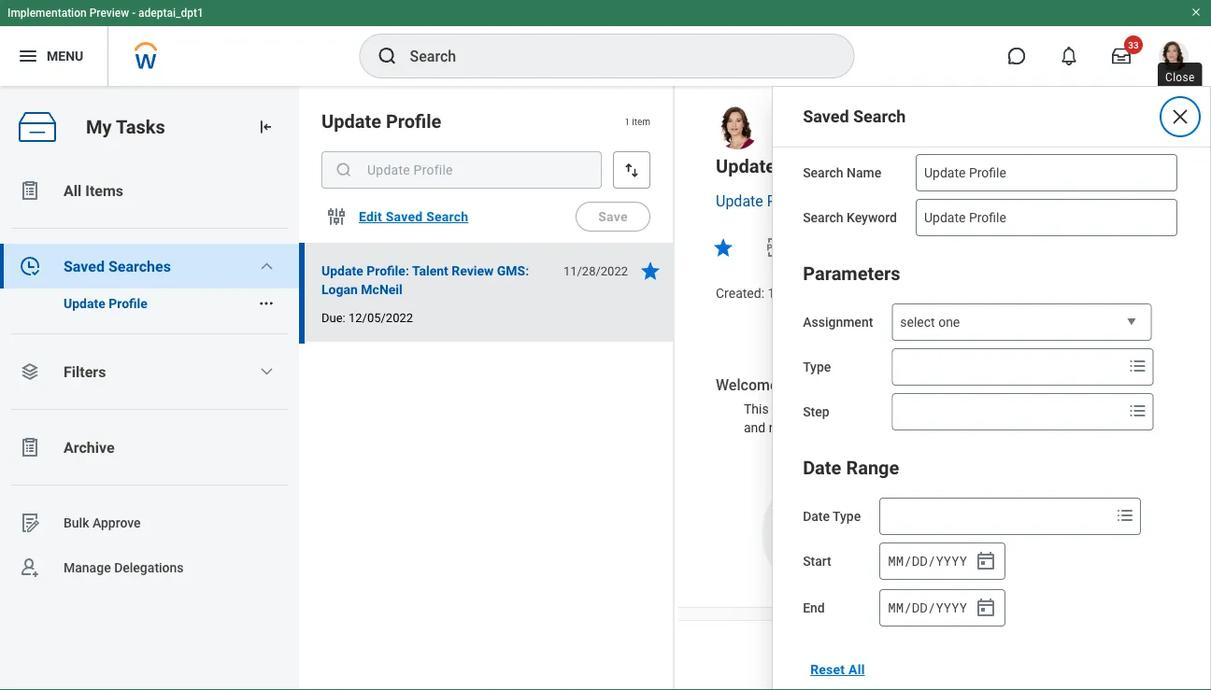 Task type: locate. For each thing, give the bounding box(es) containing it.
search left the name at the right of page
[[803, 165, 843, 181]]

mcneil up due: 12/05/2022 at the left top of page
[[361, 282, 403, 297]]

mm / dd / yyyy for end
[[888, 600, 967, 617]]

saved for saved search
[[803, 107, 849, 127]]

searches
[[108, 257, 171, 275]]

1 vertical spatial dd
[[912, 600, 928, 617]]

2 vertical spatial talent
[[412, 263, 448, 278]]

approve
[[92, 515, 141, 531]]

all items button
[[0, 168, 299, 213]]

0 horizontal spatial update profile: talent review gms: logan mcneil
[[321, 263, 529, 297]]

mm for start
[[888, 553, 904, 570]]

Search Keyword text field
[[916, 199, 1177, 236]]

update profile button
[[0, 289, 250, 319]]

start
[[803, 554, 831, 570]]

0 horizontal spatial mcneil
[[361, 282, 403, 297]]

list
[[0, 168, 299, 591]]

1 horizontal spatial logan
[[952, 192, 993, 210]]

1 horizontal spatial gms:
[[912, 192, 948, 210]]

profile logan mcneil element
[[1148, 36, 1200, 77]]

due: 12/05/2022
[[321, 311, 413, 325]]

12/05/2022 inside item list 'element'
[[349, 311, 413, 325]]

talent down edit saved search button
[[412, 263, 448, 278]]

0 vertical spatial prompts image
[[1126, 355, 1149, 378]]

0 vertical spatial 12/05/2022
[[876, 286, 946, 301]]

gms: inside button
[[497, 263, 529, 278]]

profile down saved searches
[[109, 296, 148, 311]]

dd inside start group
[[912, 553, 928, 570]]

update profile: talent review gms: logan mcneil inside update profile: talent review gms: logan mcneil button
[[321, 263, 529, 297]]

update profile: talent review gms: logan mcneil down edit saved search button
[[321, 263, 529, 297]]

profile up update profile: talent review gms: logan mcneil link
[[867, 155, 922, 177]]

parameters
[[803, 263, 901, 285]]

dd down start group on the bottom of the page
[[912, 600, 928, 617]]

notifications large image
[[1060, 47, 1078, 65]]

11/28/2022 left |
[[768, 286, 837, 301]]

mm up end group
[[888, 553, 904, 570]]

save
[[598, 209, 628, 225]]

profile: inside "update profile: talent review gms: logan mcneil"
[[367, 263, 409, 278]]

my tasks element
[[0, 86, 299, 691]]

0 vertical spatial mm
[[888, 553, 904, 570]]

all inside the saved search dialog
[[849, 662, 865, 678]]

0 horizontal spatial saved
[[64, 257, 105, 275]]

prompts image inside date range group
[[1114, 505, 1137, 527]]

dd
[[912, 553, 928, 570], [912, 600, 928, 617]]

1 horizontal spatial profile:
[[767, 192, 813, 210]]

1 vertical spatial due:
[[321, 311, 346, 325]]

1 vertical spatial all
[[849, 662, 865, 678]]

saved search
[[803, 107, 906, 127]]

my left the name at the right of page
[[780, 155, 806, 177]]

view printable version (pdf) image
[[764, 236, 787, 259]]

search image
[[335, 161, 353, 179]]

date
[[803, 457, 841, 479], [803, 509, 830, 525]]

1 horizontal spatial type
[[833, 509, 861, 525]]

1 horizontal spatial 11/28/2022
[[768, 286, 837, 301]]

yyyy left calendar image
[[936, 600, 967, 617]]

0 vertical spatial update profile
[[321, 110, 441, 132]]

bulk approve
[[64, 515, 141, 531]]

1 vertical spatial saved
[[386, 209, 423, 225]]

0 vertical spatial dd
[[912, 553, 928, 570]]

2 vertical spatial prompts image
[[1114, 505, 1137, 527]]

2 vertical spatial profile
[[109, 296, 148, 311]]

employee's photo (logan mcneil) image
[[716, 107, 759, 150]]

section/information
[[867, 420, 982, 436]]

type up the back
[[803, 360, 831, 375]]

profile:
[[767, 192, 813, 210], [367, 263, 409, 278]]

items
[[85, 182, 123, 200]]

configure image
[[325, 206, 348, 228]]

type inside parameters group
[[803, 360, 831, 375]]

update inside my tasks element
[[64, 296, 105, 311]]

0 vertical spatial logan
[[952, 192, 993, 210]]

review down edit saved search button
[[452, 263, 494, 278]]

1 vertical spatial update profile: talent review gms: logan mcneil
[[321, 263, 529, 297]]

11/28/2022
[[563, 264, 628, 278], [768, 286, 837, 301]]

reset all
[[810, 662, 865, 678]]

last
[[932, 402, 953, 417]]

dd inside end group
[[912, 600, 928, 617]]

yyyy left calendar icon
[[936, 553, 967, 570]]

1 vertical spatial type
[[833, 509, 861, 525]]

0 horizontal spatial 12/05/2022
[[349, 311, 413, 325]]

saved inside dialog
[[803, 107, 849, 127]]

is
[[772, 402, 782, 417]]

mm inside start group
[[888, 553, 904, 570]]

tasks
[[116, 116, 165, 138]]

12/05/2022
[[876, 286, 946, 301], [349, 311, 413, 325]]

2 horizontal spatial saved
[[803, 107, 849, 127]]

review
[[861, 192, 908, 210], [452, 263, 494, 278]]

update down saved searches
[[64, 296, 105, 311]]

0 horizontal spatial logan
[[321, 282, 358, 297]]

my left tasks
[[86, 116, 112, 138]]

saved right clock check image
[[64, 257, 105, 275]]

adeptai_dpt1
[[138, 7, 204, 20]]

0 horizontal spatial update profile
[[64, 296, 148, 311]]

1 vertical spatial prompts image
[[1126, 400, 1149, 422]]

11/28/2022 left star image
[[563, 264, 628, 278]]

0 horizontal spatial all
[[64, 182, 82, 200]]

1 vertical spatial mm
[[888, 600, 904, 617]]

2 mm / dd / yyyy from the top
[[888, 600, 967, 617]]

0 vertical spatial profile:
[[767, 192, 813, 210]]

my
[[86, 116, 112, 138], [780, 155, 806, 177]]

select one button
[[892, 304, 1152, 342]]

1 vertical spatial 11/28/2022
[[768, 286, 837, 301]]

search up update profile: talent review gms: logan mcneil button
[[426, 209, 469, 225]]

end
[[803, 601, 825, 616]]

mm / dd / yyyy up end group
[[888, 553, 967, 570]]

any
[[809, 420, 830, 436]]

review up keyword
[[861, 192, 908, 210]]

search
[[853, 107, 906, 127], [803, 165, 843, 181], [426, 209, 469, 225], [803, 210, 843, 226]]

saved
[[803, 107, 849, 127], [386, 209, 423, 225], [64, 257, 105, 275]]

0 vertical spatial my
[[86, 116, 112, 138]]

2 horizontal spatial profile
[[867, 155, 922, 177]]

2 mm from the top
[[888, 600, 904, 617]]

bulk
[[64, 515, 89, 531]]

1
[[624, 116, 630, 127]]

yyyy for start
[[936, 553, 967, 570]]

logan
[[952, 192, 993, 210], [321, 282, 358, 297]]

1 date from the top
[[803, 457, 841, 479]]

prompts image for date type
[[1114, 505, 1137, 527]]

left
[[848, 402, 867, 417]]

0 vertical spatial date
[[803, 457, 841, 479]]

mcneil down search name text box
[[997, 192, 1043, 210]]

mm / dd / yyyy
[[888, 553, 967, 570], [888, 600, 967, 617]]

created: 11/28/2022 | due: 12/05/2022
[[716, 286, 946, 301]]

profile: up due: 12/05/2022 at the left top of page
[[367, 263, 409, 278]]

profile down search image
[[386, 110, 441, 132]]

close
[[1165, 71, 1195, 84]]

-
[[132, 7, 136, 20]]

star image
[[639, 260, 662, 282]]

0 horizontal spatial profile
[[109, 296, 148, 311]]

all
[[64, 182, 82, 200], [849, 662, 865, 678]]

1 vertical spatial profile
[[867, 155, 922, 177]]

assignment
[[803, 315, 873, 330]]

manage delegations link
[[0, 546, 299, 591]]

reset
[[810, 662, 845, 678]]

mm for end
[[888, 600, 904, 617]]

saved up update my talent profile
[[803, 107, 849, 127]]

profile
[[386, 110, 441, 132], [867, 155, 922, 177], [109, 296, 148, 311]]

dd up end group
[[912, 553, 928, 570]]

0 horizontal spatial profile:
[[367, 263, 409, 278]]

date down any
[[803, 457, 841, 479]]

mm inside end group
[[888, 600, 904, 617]]

and review
[[744, 420, 806, 436]]

logan up due: 12/05/2022 at the left top of page
[[321, 282, 358, 297]]

update profile: talent review gms: logan mcneil button
[[321, 260, 553, 301]]

update profile: talent review gms: logan mcneil up keyword
[[716, 192, 1043, 210]]

1 horizontal spatial saved
[[386, 209, 423, 225]]

1 vertical spatial logan
[[321, 282, 358, 297]]

saved inside dropdown button
[[64, 257, 105, 275]]

update profile up search icon
[[321, 110, 441, 132]]

1 horizontal spatial 12/05/2022
[[876, 286, 946, 301]]

1 vertical spatial yyyy
[[936, 600, 967, 617]]

none text field inside item list 'element'
[[321, 151, 602, 189]]

1 mm / dd / yyyy from the top
[[888, 553, 967, 570]]

1 vertical spatial my
[[780, 155, 806, 177]]

0 vertical spatial mm / dd / yyyy
[[888, 553, 967, 570]]

Type field
[[893, 350, 1123, 384]]

1 horizontal spatial due:
[[847, 286, 873, 301]]

yyyy
[[936, 553, 967, 570], [936, 600, 967, 617]]

1 vertical spatial mm / dd / yyyy
[[888, 600, 967, 617]]

1 horizontal spatial all
[[849, 662, 865, 678]]

date range group
[[803, 453, 1180, 629]]

profile: down update my talent profile
[[767, 192, 813, 210]]

all left items
[[64, 182, 82, 200]]

update profile: talent review gms: logan mcneil link
[[716, 192, 1043, 210]]

12/05/2022 down update profile: talent review gms: logan mcneil button
[[349, 311, 413, 325]]

all right reset
[[849, 662, 865, 678]]

0 vertical spatial due:
[[847, 286, 873, 301]]

update profile
[[321, 110, 441, 132], [64, 296, 148, 311]]

clipboard image
[[19, 179, 41, 202]]

date up the start
[[803, 509, 830, 525]]

0 vertical spatial mcneil
[[997, 192, 1043, 210]]

0 vertical spatial yyyy
[[936, 553, 967, 570]]

archive button
[[0, 425, 299, 470]]

mm / dd / yyyy inside end group
[[888, 600, 967, 617]]

my tasks
[[86, 116, 165, 138]]

bulk approve link
[[0, 501, 299, 546]]

saved searches button
[[0, 244, 299, 289]]

name
[[847, 165, 881, 181]]

inbox large image
[[1112, 47, 1131, 65]]

2 vertical spatial saved
[[64, 257, 105, 275]]

2 yyyy from the top
[[936, 600, 967, 617]]

mcneil inside button
[[361, 282, 403, 297]]

talent down saved search at the right top of page
[[810, 155, 862, 177]]

2 date from the top
[[803, 509, 830, 525]]

/
[[904, 553, 912, 570], [928, 553, 936, 570], [904, 600, 912, 617], [928, 600, 936, 617]]

0 horizontal spatial gms:
[[497, 263, 529, 278]]

0 vertical spatial all
[[64, 182, 82, 200]]

mm down start group on the bottom of the page
[[888, 600, 904, 617]]

mm / dd / yyyy down start group on the bottom of the page
[[888, 600, 967, 617]]

date for date type
[[803, 509, 830, 525]]

0 vertical spatial review
[[861, 192, 908, 210]]

0 vertical spatial saved
[[803, 107, 849, 127]]

search image
[[376, 45, 399, 67]]

1 yyyy from the top
[[936, 553, 967, 570]]

1 vertical spatial update profile
[[64, 296, 148, 311]]

type
[[803, 360, 831, 375], [833, 509, 861, 525]]

1 vertical spatial 12/05/2022
[[349, 311, 413, 325]]

update profile down saved searches
[[64, 296, 148, 311]]

save button
[[576, 202, 650, 232]]

logan down search name text box
[[952, 192, 993, 210]]

mm / dd / yyyy inside start group
[[888, 553, 967, 570]]

0 vertical spatial update profile: talent review gms: logan mcneil
[[716, 192, 1043, 210]]

talent
[[810, 155, 862, 177], [817, 192, 858, 210], [412, 263, 448, 278]]

12/05/2022 up select
[[876, 286, 946, 301]]

1 vertical spatial review
[[452, 263, 494, 278]]

1 vertical spatial mcneil
[[361, 282, 403, 297]]

other
[[833, 420, 864, 436]]

calendar image
[[975, 597, 997, 620]]

1 horizontal spatial mcneil
[[997, 192, 1043, 210]]

2 dd from the top
[[912, 600, 928, 617]]

mm / dd / yyyy for start
[[888, 553, 967, 570]]

gms:
[[912, 192, 948, 210], [497, 263, 529, 278]]

update profile: talent review gms: logan mcneil
[[716, 192, 1043, 210], [321, 263, 529, 297]]

due:
[[847, 286, 873, 301], [321, 311, 346, 325]]

0 vertical spatial type
[[803, 360, 831, 375]]

yyyy inside end group
[[936, 600, 967, 617]]

0 horizontal spatial type
[[803, 360, 831, 375]]

0 horizontal spatial 11/28/2022
[[563, 264, 628, 278]]

logan inside update profile: talent review gms: logan mcneil button
[[321, 282, 358, 297]]

type down date range button
[[833, 509, 861, 525]]

prompts image
[[1126, 355, 1149, 378], [1126, 400, 1149, 422], [1114, 505, 1137, 527]]

yyyy inside start group
[[936, 553, 967, 570]]

1 horizontal spatial profile
[[386, 110, 441, 132]]

mcneil
[[997, 192, 1043, 210], [361, 282, 403, 297]]

1 mm from the top
[[888, 553, 904, 570]]

1 vertical spatial profile:
[[367, 263, 409, 278]]

0 vertical spatial 11/28/2022
[[563, 264, 628, 278]]

1 vertical spatial date
[[803, 509, 830, 525]]

0 horizontal spatial due:
[[321, 311, 346, 325]]

saved right edit
[[386, 209, 423, 225]]

back
[[1079, 402, 1107, 417]]

0 vertical spatial profile
[[386, 110, 441, 132]]

implementation preview -   adeptai_dpt1
[[7, 7, 204, 20]]

updated.
[[1074, 420, 1125, 436]]

None text field
[[321, 151, 602, 189]]

0 horizontal spatial review
[[452, 263, 494, 278]]

mm
[[888, 553, 904, 570], [888, 600, 904, 617]]

search down search name at the top right
[[803, 210, 843, 226]]

1 dd from the top
[[912, 553, 928, 570]]

1 horizontal spatial update profile
[[321, 110, 441, 132]]

clipboard image
[[19, 436, 41, 459]]

prompts image for type
[[1126, 355, 1149, 378]]

talent up search keyword at the top of the page
[[817, 192, 858, 210]]

user plus image
[[19, 557, 41, 579]]

0 horizontal spatial my
[[86, 116, 112, 138]]

1 vertical spatial gms:
[[497, 263, 529, 278]]

all inside list
[[64, 182, 82, 200]]



Task type: vqa. For each thing, say whether or not it's contained in the screenshot.
2nd DD from the bottom
yes



Task type: describe. For each thing, give the bounding box(es) containing it.
profile inside item list 'element'
[[386, 110, 441, 132]]

date range button
[[803, 457, 899, 479]]

update up due: 12/05/2022 at the left top of page
[[321, 263, 363, 278]]

saved for saved searches
[[64, 257, 105, 275]]

clock check image
[[19, 255, 41, 278]]

keyword
[[847, 210, 897, 226]]

update profile inside button
[[64, 296, 148, 311]]

review inside button
[[452, 263, 494, 278]]

off
[[870, 402, 886, 417]]

1 vertical spatial talent
[[817, 192, 858, 210]]

welcome back this is where you left off in your last session.  you can go back and review any other section/information that previously updated.
[[716, 377, 1125, 436]]

profile inside update profile button
[[109, 296, 148, 311]]

select
[[900, 315, 935, 330]]

saved inside button
[[386, 209, 423, 225]]

type inside date range group
[[833, 509, 861, 525]]

that previously
[[986, 420, 1070, 436]]

search up the name at the right of page
[[853, 107, 906, 127]]

session.
[[956, 402, 1005, 417]]

update profile inside item list 'element'
[[321, 110, 441, 132]]

close environment banner image
[[1191, 7, 1202, 18]]

parameters button
[[803, 263, 901, 285]]

0 vertical spatial talent
[[810, 155, 862, 177]]

Search Name text field
[[916, 154, 1177, 192]]

search keyword
[[803, 210, 897, 226]]

parameters group
[[803, 259, 1180, 431]]

step
[[803, 405, 829, 420]]

implementation preview -   adeptai_dpt1 banner
[[0, 0, 1211, 86]]

search name
[[803, 165, 881, 181]]

back
[[782, 377, 815, 394]]

0 vertical spatial gms:
[[912, 192, 948, 210]]

saved searches
[[64, 257, 171, 275]]

reset all button
[[803, 651, 872, 689]]

this
[[744, 402, 769, 417]]

edit saved search
[[359, 209, 469, 225]]

delegations
[[114, 560, 184, 576]]

transformation import image
[[256, 118, 275, 136]]

|
[[840, 286, 844, 301]]

one
[[938, 315, 960, 330]]

edit
[[359, 209, 382, 225]]

due: inside item list 'element'
[[321, 311, 346, 325]]

archive
[[64, 439, 115, 456]]

rename image
[[19, 512, 41, 535]]

preview
[[89, 7, 129, 20]]

chevron down image
[[259, 259, 274, 274]]

saved search dialog
[[772, 86, 1211, 691]]

update down the employee's photo (logan mcneil)
[[716, 155, 776, 177]]

end group
[[880, 590, 1006, 627]]

where
[[785, 402, 820, 417]]

11/28/2022 inside item list 'element'
[[563, 264, 628, 278]]

in
[[890, 402, 900, 417]]

all items
[[64, 182, 123, 200]]

date range
[[803, 457, 899, 479]]

start group
[[880, 543, 1006, 580]]

star image
[[712, 236, 735, 259]]

manage
[[64, 560, 111, 576]]

close tooltip
[[1152, 57, 1208, 98]]

your
[[903, 402, 928, 417]]

1 horizontal spatial review
[[861, 192, 908, 210]]

welcome
[[716, 377, 778, 394]]

update up search icon
[[321, 110, 381, 132]]

yyyy for end
[[936, 600, 967, 617]]

dd for end
[[912, 600, 928, 617]]

Step field
[[893, 395, 1123, 429]]

select one
[[900, 315, 960, 330]]

1 horizontal spatial update profile: talent review gms: logan mcneil
[[716, 192, 1043, 210]]

talent inside button
[[412, 263, 448, 278]]

x image
[[1169, 106, 1191, 128]]

date type
[[803, 509, 861, 525]]

1 horizontal spatial my
[[780, 155, 806, 177]]

manage delegations
[[64, 560, 184, 576]]

update up star icon
[[716, 192, 763, 210]]

date for date range
[[803, 457, 841, 479]]

you
[[824, 402, 844, 417]]

item
[[632, 116, 650, 127]]

search inside edit saved search button
[[426, 209, 469, 225]]

edit saved search button
[[351, 198, 476, 235]]

dd for start
[[912, 553, 928, 570]]

can go
[[1036, 402, 1076, 417]]

created:
[[716, 286, 764, 301]]

implementation
[[7, 7, 87, 20]]

calendar image
[[975, 550, 997, 573]]

Date Type field
[[881, 500, 1110, 534]]

list containing all items
[[0, 168, 299, 591]]

range
[[846, 457, 899, 479]]

1 item
[[624, 116, 650, 127]]

prompts image for step
[[1126, 400, 1149, 422]]

update my talent profile
[[716, 155, 922, 177]]

item list element
[[299, 86, 675, 691]]



